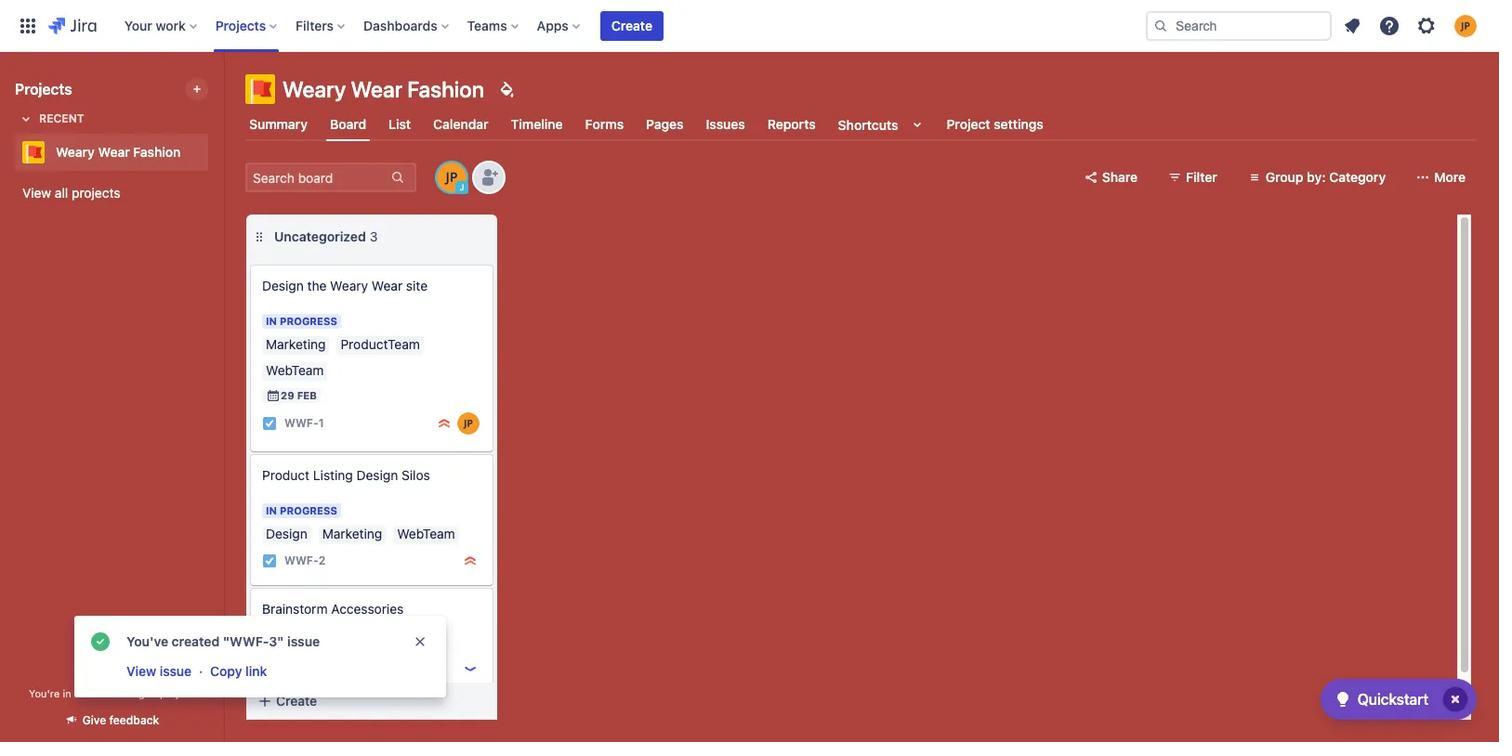 Task type: vqa. For each thing, say whether or not it's contained in the screenshot.
slider in the the Decreasing Accessibility Slider speed
no



Task type: describe. For each thing, give the bounding box(es) containing it.
view all projects link
[[15, 177, 208, 210]]

uncategorized 3
[[274, 229, 378, 244]]

you've created "wwf-3" issue
[[126, 634, 320, 650]]

tab list containing board
[[234, 108, 1488, 141]]

link
[[245, 664, 267, 679]]

group by: category
[[1266, 169, 1386, 185]]

forms
[[585, 116, 624, 132]]

3
[[370, 229, 378, 244]]

quickstart button
[[1320, 679, 1477, 720]]

issue inside 'link'
[[160, 664, 192, 679]]

highest image
[[463, 554, 478, 569]]

pages
[[646, 116, 684, 132]]

reports link
[[764, 108, 819, 141]]

task image for wwf-2
[[262, 554, 277, 569]]

by:
[[1307, 169, 1326, 185]]

"wwf-
[[223, 634, 269, 650]]

all
[[55, 185, 68, 201]]

filter button
[[1156, 163, 1228, 192]]

wwf-2 link
[[284, 553, 325, 569]]

copy link button
[[208, 661, 269, 683]]

timeline
[[511, 116, 563, 132]]

1 vertical spatial wear
[[98, 144, 130, 160]]

summary link
[[245, 108, 311, 141]]

in for design the weary wear site
[[266, 315, 277, 327]]

view issue
[[126, 664, 192, 679]]

0 vertical spatial weary wear fashion
[[283, 76, 484, 102]]

do
[[283, 638, 299, 651]]

appswitcher icon image
[[17, 14, 39, 37]]

you're in a team-managed project
[[29, 688, 194, 700]]

timeline link
[[507, 108, 567, 141]]

project settings link
[[943, 108, 1047, 141]]

feedback
[[109, 714, 159, 728]]

silos
[[402, 467, 430, 483]]

in
[[63, 688, 71, 700]]

Search board text field
[[247, 164, 388, 191]]

your profile and settings image
[[1454, 14, 1477, 37]]

29 february 2024 image
[[266, 388, 281, 403]]

uncategorized
[[274, 229, 366, 244]]

view issue link
[[125, 661, 193, 683]]

project
[[160, 688, 194, 700]]

dashboards button
[[358, 11, 456, 40]]

give feedback button
[[53, 705, 170, 736]]

accessories
[[331, 601, 404, 617]]

forms link
[[581, 108, 627, 141]]

add to starred image
[[203, 141, 225, 164]]

0 horizontal spatial projects
[[15, 81, 72, 98]]

managed
[[112, 688, 157, 700]]

check image
[[1331, 689, 1354, 711]]

collapse recent projects image
[[15, 108, 37, 130]]

weary wear fashion link
[[15, 134, 201, 171]]

team-
[[83, 688, 112, 700]]

calendar link
[[429, 108, 492, 141]]

projects button
[[210, 11, 285, 40]]

teams button
[[462, 11, 526, 40]]

dismiss quickstart image
[[1440, 685, 1470, 715]]

your work
[[124, 17, 186, 33]]

you've
[[126, 634, 168, 650]]

view for view all projects
[[22, 185, 51, 201]]

the
[[307, 278, 327, 294]]

1 vertical spatial create
[[276, 693, 317, 709]]

list link
[[385, 108, 415, 141]]

work
[[156, 17, 186, 33]]

summary
[[249, 116, 308, 132]]

product
[[262, 467, 310, 483]]

settings
[[994, 116, 1043, 132]]

in for product listing design silos
[[266, 505, 277, 517]]

a
[[74, 688, 80, 700]]

1 vertical spatial weary
[[56, 144, 95, 160]]

your
[[124, 17, 152, 33]]

wwf-1 link
[[284, 416, 324, 432]]

notifications image
[[1341, 14, 1363, 37]]

group
[[1266, 169, 1303, 185]]

feb
[[297, 389, 317, 401]]

dashboards
[[363, 17, 437, 33]]

issues link
[[702, 108, 749, 141]]

apps
[[537, 17, 569, 33]]

brainstorm
[[262, 601, 328, 617]]

project
[[947, 116, 990, 132]]

reports
[[767, 116, 816, 132]]

calendar
[[433, 116, 488, 132]]

0 vertical spatial james peterson image
[[437, 163, 467, 192]]



Task type: locate. For each thing, give the bounding box(es) containing it.
1 vertical spatial weary wear fashion
[[56, 144, 181, 160]]

created
[[172, 634, 220, 650]]

dismiss image
[[413, 635, 427, 650]]

more button
[[1404, 163, 1477, 192]]

james peterson image right highest icon
[[457, 413, 480, 435]]

set background color image
[[495, 78, 518, 100]]

settings image
[[1415, 14, 1438, 37]]

shortcuts
[[838, 117, 898, 132]]

create button right apps "popup button" in the top left of the page
[[600, 11, 664, 40]]

in progress for product
[[266, 505, 337, 517]]

29 feb
[[281, 389, 317, 401]]

fashion up the calendar
[[407, 76, 484, 102]]

create
[[611, 17, 652, 33], [276, 693, 317, 709]]

view for view issue
[[126, 664, 156, 679]]

1 horizontal spatial create
[[611, 17, 652, 33]]

jira image
[[48, 14, 96, 37], [48, 14, 96, 37]]

1 vertical spatial create button
[[246, 685, 497, 718]]

2
[[318, 554, 325, 568]]

0 vertical spatial wwf-
[[284, 417, 318, 431]]

recent
[[39, 112, 84, 125]]

1 wwf- from the top
[[284, 417, 318, 431]]

category
[[1329, 169, 1386, 185]]

1 vertical spatial in progress
[[266, 505, 337, 517]]

site
[[406, 278, 428, 294]]

help image
[[1378, 14, 1401, 37]]

projects
[[72, 185, 120, 201]]

2 vertical spatial weary
[[330, 278, 368, 294]]

0 horizontal spatial create button
[[246, 685, 497, 718]]

in progress down product
[[266, 505, 337, 517]]

0 horizontal spatial view
[[22, 185, 51, 201]]

0 vertical spatial issue
[[287, 634, 320, 650]]

listing
[[313, 467, 353, 483]]

issues
[[706, 116, 745, 132]]

0 horizontal spatial design
[[262, 278, 304, 294]]

0 horizontal spatial fashion
[[133, 144, 181, 160]]

0 vertical spatial fashion
[[407, 76, 484, 102]]

in up 29 february 2024 icon
[[266, 315, 277, 327]]

1 vertical spatial wwf-
[[284, 554, 318, 568]]

2 wwf- from the top
[[284, 554, 318, 568]]

1 vertical spatial fashion
[[133, 144, 181, 160]]

low image
[[463, 662, 478, 677]]

teams
[[467, 17, 507, 33]]

projects right work
[[215, 17, 266, 33]]

1
[[318, 417, 324, 431]]

0 vertical spatial in
[[266, 315, 277, 327]]

you're
[[29, 688, 60, 700]]

search image
[[1153, 18, 1168, 33]]

view
[[22, 185, 51, 201], [126, 664, 156, 679]]

wwf-1
[[284, 417, 324, 431]]

wwf-
[[284, 417, 318, 431], [284, 554, 318, 568]]

quickstart
[[1357, 691, 1428, 708]]

product listing design silos
[[262, 467, 430, 483]]

1 task image from the top
[[262, 416, 277, 431]]

wwf- for 2
[[284, 554, 318, 568]]

1 horizontal spatial fashion
[[407, 76, 484, 102]]

projects
[[215, 17, 266, 33], [15, 81, 72, 98]]

create inside 'primary' element
[[611, 17, 652, 33]]

copy
[[210, 664, 242, 679]]

design left "the"
[[262, 278, 304, 294]]

2 task image from the top
[[262, 554, 277, 569]]

1 horizontal spatial projects
[[215, 17, 266, 33]]

1 vertical spatial projects
[[15, 81, 72, 98]]

create project image
[[190, 82, 204, 97]]

filter
[[1186, 169, 1217, 185]]

0 vertical spatial progress
[[280, 315, 337, 327]]

view up managed
[[126, 664, 156, 679]]

1 vertical spatial progress
[[280, 505, 337, 517]]

board
[[330, 116, 366, 132]]

your work button
[[119, 11, 204, 40]]

0 vertical spatial weary
[[283, 76, 346, 102]]

highest image
[[437, 416, 452, 431]]

create button inside 'primary' element
[[600, 11, 664, 40]]

design left silos
[[356, 467, 398, 483]]

weary up "board"
[[283, 76, 346, 102]]

3"
[[269, 634, 284, 650]]

2 in from the top
[[266, 505, 277, 517]]

1 horizontal spatial weary wear fashion
[[283, 76, 484, 102]]

0 vertical spatial create
[[611, 17, 652, 33]]

list
[[389, 116, 411, 132]]

apps button
[[531, 11, 587, 40]]

success image
[[89, 631, 112, 653]]

banner containing your work
[[0, 0, 1499, 52]]

Search field
[[1146, 11, 1332, 40]]

29
[[281, 389, 294, 401]]

issue
[[287, 634, 320, 650], [160, 664, 192, 679]]

0 vertical spatial view
[[22, 185, 51, 201]]

1 vertical spatial design
[[356, 467, 398, 483]]

0 vertical spatial task image
[[262, 416, 277, 431]]

weary wear fashion up view all projects link at the top left
[[56, 144, 181, 160]]

filters
[[296, 17, 334, 33]]

29 february 2024 image
[[266, 388, 281, 403]]

james peterson image
[[437, 163, 467, 192], [457, 413, 480, 435]]

brainstorm accessories
[[262, 601, 404, 617]]

task image for wwf-1
[[262, 416, 277, 431]]

projects inside popup button
[[215, 17, 266, 33]]

0 vertical spatial projects
[[215, 17, 266, 33]]

1 vertical spatial view
[[126, 664, 156, 679]]

wear left site
[[372, 278, 403, 294]]

give feedback
[[82, 714, 159, 728]]

shortcuts button
[[834, 108, 932, 141]]

task image
[[262, 416, 277, 431], [262, 554, 277, 569]]

1 progress from the top
[[280, 315, 337, 327]]

2 in progress from the top
[[266, 505, 337, 517]]

1 in from the top
[[266, 315, 277, 327]]

wear up view all projects link at the top left
[[98, 144, 130, 160]]

1 vertical spatial in
[[266, 505, 277, 517]]

pages link
[[642, 108, 687, 141]]

share
[[1102, 169, 1138, 185]]

1 vertical spatial james peterson image
[[457, 413, 480, 435]]

1 horizontal spatial design
[[356, 467, 398, 483]]

2 progress from the top
[[280, 505, 337, 517]]

2 vertical spatial wear
[[372, 278, 403, 294]]

wear
[[351, 76, 402, 102], [98, 144, 130, 160], [372, 278, 403, 294]]

1 vertical spatial issue
[[160, 664, 192, 679]]

add people image
[[478, 166, 500, 189]]

design
[[262, 278, 304, 294], [356, 467, 398, 483]]

project settings
[[947, 116, 1043, 132]]

view all projects
[[22, 185, 120, 201]]

wwf-2
[[284, 554, 325, 568]]

0 horizontal spatial issue
[[160, 664, 192, 679]]

in progress
[[266, 315, 337, 327], [266, 505, 337, 517]]

wear up list
[[351, 76, 402, 102]]

task image down 29 february 2024 icon
[[262, 416, 277, 431]]

progress down "the"
[[280, 315, 337, 327]]

1 horizontal spatial issue
[[287, 634, 320, 650]]

create right apps "popup button" in the top left of the page
[[611, 17, 652, 33]]

progress down product
[[280, 505, 337, 517]]

fashion left add to starred image on the top
[[133, 144, 181, 160]]

weary wear fashion up list
[[283, 76, 484, 102]]

banner
[[0, 0, 1499, 52]]

task image left the wwf-2 link on the left bottom of page
[[262, 554, 277, 569]]

design the weary wear site
[[262, 278, 428, 294]]

projects up recent
[[15, 81, 72, 98]]

issue up project
[[160, 664, 192, 679]]

view left all at the top left of page
[[22, 185, 51, 201]]

fashion
[[407, 76, 484, 102], [133, 144, 181, 160]]

progress for listing
[[280, 505, 337, 517]]

to
[[266, 638, 280, 651]]

filters button
[[290, 11, 352, 40]]

weary
[[283, 76, 346, 102], [56, 144, 95, 160], [330, 278, 368, 294]]

view inside 'link'
[[126, 664, 156, 679]]

wwf- for 1
[[284, 417, 318, 431]]

wwf- down the 29 feb at the left
[[284, 417, 318, 431]]

1 horizontal spatial create button
[[600, 11, 664, 40]]

create down task image
[[276, 693, 317, 709]]

0 vertical spatial in progress
[[266, 315, 337, 327]]

0 vertical spatial create button
[[600, 11, 664, 40]]

share button
[[1072, 163, 1149, 192]]

in progress down "the"
[[266, 315, 337, 327]]

1 horizontal spatial view
[[126, 664, 156, 679]]

0 horizontal spatial create
[[276, 693, 317, 709]]

1 vertical spatial task image
[[262, 554, 277, 569]]

tab list
[[234, 108, 1488, 141]]

progress for the
[[280, 315, 337, 327]]

weary right "the"
[[330, 278, 368, 294]]

in
[[266, 315, 277, 327], [266, 505, 277, 517]]

weary down recent
[[56, 144, 95, 160]]

copy link
[[210, 664, 267, 679]]

in progress for design
[[266, 315, 337, 327]]

primary element
[[11, 0, 1146, 52]]

wwf- up brainstorm
[[284, 554, 318, 568]]

0 vertical spatial design
[[262, 278, 304, 294]]

james peterson image left "add people" image
[[437, 163, 467, 192]]

progress
[[280, 315, 337, 327], [280, 505, 337, 517]]

task image
[[262, 662, 277, 677]]

0 vertical spatial wear
[[351, 76, 402, 102]]

1 in progress from the top
[[266, 315, 337, 327]]

to do
[[266, 638, 299, 651]]

in down product
[[266, 505, 277, 517]]

0 horizontal spatial weary wear fashion
[[56, 144, 181, 160]]

create button down dismiss image
[[246, 685, 497, 718]]

sidebar navigation image
[[203, 74, 243, 112]]

more
[[1434, 169, 1466, 185]]

give
[[82, 714, 106, 728]]

issue right the 3"
[[287, 634, 320, 650]]



